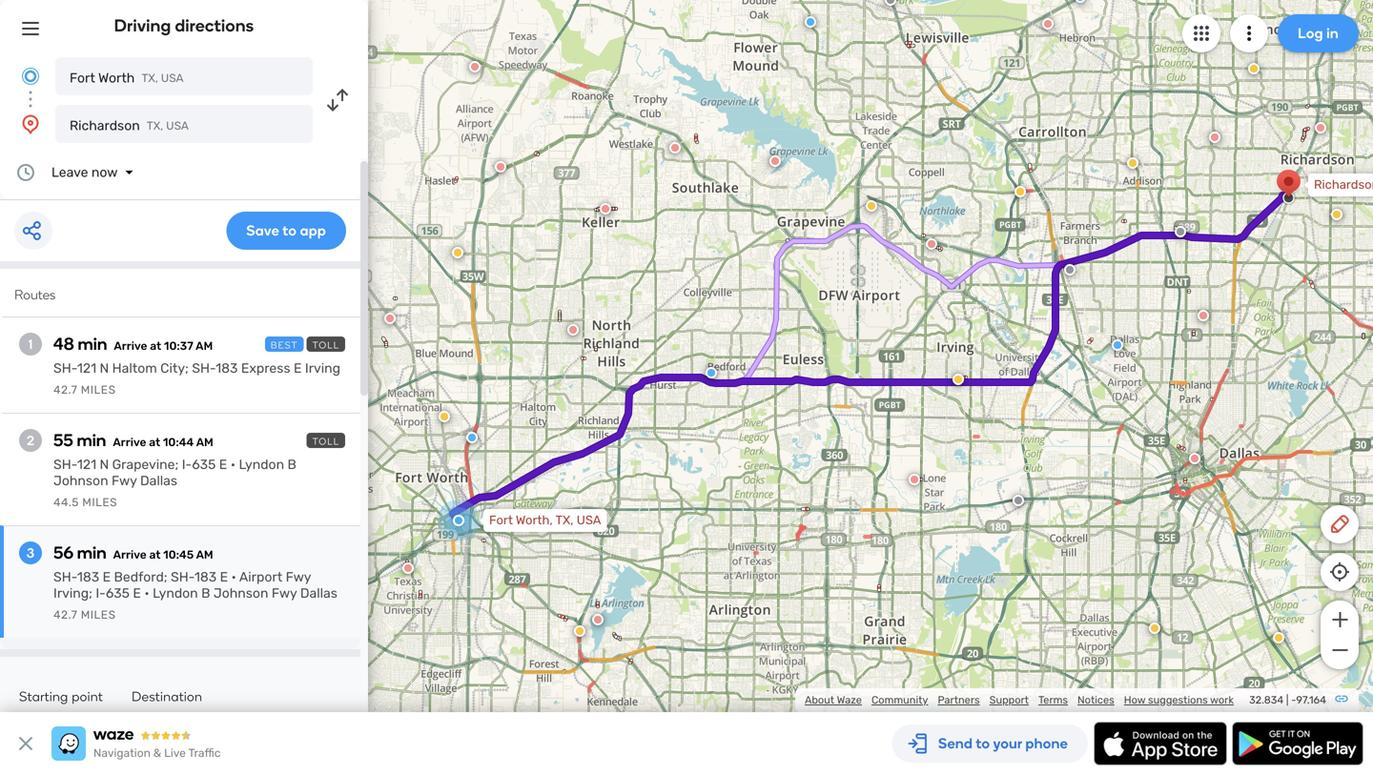 Task type: describe. For each thing, give the bounding box(es) containing it.
e down bedford;
[[133, 586, 141, 601]]

183 up the irving;
[[77, 569, 99, 585]]

pencil image
[[1329, 513, 1352, 536]]

0 vertical spatial police image
[[1075, 0, 1086, 3]]

johnson inside sh-121 n grapevine; i-635 e • lyndon b johnson fwy dallas 44.5 miles
[[53, 473, 108, 489]]

sh- for 55 min
[[53, 457, 77, 473]]

about waze community partners support terms notices how suggestions work
[[805, 694, 1234, 707]]

e left bedford;
[[103, 569, 111, 585]]

community
[[872, 694, 929, 707]]

&
[[153, 747, 161, 760]]

suggestions
[[1148, 694, 1208, 707]]

live
[[164, 747, 186, 760]]

121 for 48
[[77, 361, 96, 376]]

e inside sh-121 n grapevine; i-635 e • lyndon b johnson fwy dallas 44.5 miles
[[219, 457, 227, 473]]

1 vertical spatial police image
[[1112, 340, 1124, 351]]

am for 55 min
[[196, 436, 213, 449]]

42.7 inside sh-121 n haltom city; sh-183 express e irving 42.7 miles
[[53, 383, 78, 397]]

sh- for 48 min
[[53, 361, 77, 376]]

55 min arrive at 10:44 am
[[53, 430, 213, 451]]

fort for worth,
[[489, 513, 513, 528]]

i- inside sh-121 n grapevine; i-635 e • lyndon b johnson fwy dallas 44.5 miles
[[182, 457, 192, 473]]

n for 48 min
[[100, 361, 109, 376]]

10:45
[[163, 548, 194, 562]]

tx, for worth,
[[556, 513, 574, 528]]

dallas inside sh-183 e bedford; sh-183 e • airport fwy irving; i-635 e • lyndon b johnson fwy dallas 42.7 miles
[[300, 586, 338, 601]]

airport
[[239, 569, 283, 585]]

sh-183 e bedford; sh-183 e • airport fwy irving; i-635 e • lyndon b johnson fwy dallas 42.7 miles
[[53, 569, 338, 622]]

55
[[53, 430, 73, 451]]

about waze link
[[805, 694, 862, 707]]

32.834 | -97.164
[[1250, 694, 1327, 707]]

traffic
[[188, 747, 221, 760]]

1 toll from the top
[[312, 340, 340, 351]]

56
[[53, 543, 73, 563]]

44.5
[[53, 496, 79, 509]]

sh-121 n haltom city; sh-183 express e irving 42.7 miles
[[53, 361, 341, 397]]

richardson for richardson
[[1314, 177, 1374, 192]]

2 vertical spatial fwy
[[272, 586, 297, 601]]

at for 56 min
[[149, 548, 161, 562]]

2 vertical spatial police image
[[706, 367, 717, 379]]

usa for worth
[[161, 72, 184, 85]]

0 vertical spatial accident image
[[1064, 264, 1076, 276]]

navigation
[[93, 747, 151, 760]]

notices
[[1078, 694, 1115, 707]]

notices link
[[1078, 694, 1115, 707]]

location image
[[19, 113, 42, 135]]

arrive for 48 min
[[114, 340, 147, 353]]

fort worth tx, usa
[[70, 70, 184, 86]]

10:37
[[164, 340, 193, 353]]

terms
[[1039, 694, 1068, 707]]

at for 48 min
[[150, 340, 161, 353]]

miles inside sh-183 e bedford; sh-183 e • airport fwy irving; i-635 e • lyndon b johnson fwy dallas 42.7 miles
[[81, 609, 116, 622]]

e inside sh-121 n haltom city; sh-183 express e irving 42.7 miles
[[294, 361, 302, 376]]

zoom in image
[[1328, 609, 1352, 631]]

|
[[1287, 694, 1289, 707]]

current location image
[[19, 65, 42, 88]]

635 inside sh-121 n grapevine; i-635 e • lyndon b johnson fwy dallas 44.5 miles
[[192, 457, 216, 473]]

min for 48 min
[[78, 334, 107, 354]]

how suggestions work link
[[1124, 694, 1234, 707]]

arrive for 55 min
[[113, 436, 146, 449]]

destination button
[[132, 689, 202, 718]]

community link
[[872, 694, 929, 707]]

48 min arrive at 10:37 am
[[53, 334, 213, 354]]

2 toll from the top
[[312, 436, 340, 447]]

usa inside richardson tx, usa
[[166, 119, 189, 133]]

x image
[[14, 733, 37, 755]]

lyndon inside sh-121 n grapevine; i-635 e • lyndon b johnson fwy dallas 44.5 miles
[[239, 457, 284, 473]]

starting point button
[[19, 689, 103, 720]]

635 inside sh-183 e bedford; sh-183 e • airport fwy irving; i-635 e • lyndon b johnson fwy dallas 42.7 miles
[[106, 586, 130, 601]]

sh- right city;
[[192, 361, 216, 376]]

sh- down 10:45
[[171, 569, 194, 585]]

2
[[27, 433, 34, 449]]

partners
[[938, 694, 980, 707]]

tx, inside richardson tx, usa
[[147, 119, 163, 133]]

johnson inside sh-183 e bedford; sh-183 e • airport fwy irving; i-635 e • lyndon b johnson fwy dallas 42.7 miles
[[214, 586, 268, 601]]

starting
[[19, 689, 68, 705]]

destination
[[132, 689, 202, 705]]

point
[[72, 689, 103, 705]]



Task type: locate. For each thing, give the bounding box(es) containing it.
2 vertical spatial min
[[77, 543, 106, 563]]

min
[[78, 334, 107, 354], [77, 430, 106, 451], [77, 543, 106, 563]]

2 vertical spatial am
[[196, 548, 213, 562]]

usa
[[161, 72, 184, 85], [166, 119, 189, 133], [577, 513, 601, 528]]

usa for worth,
[[577, 513, 601, 528]]

fort for worth
[[70, 70, 95, 86]]

42.7 down 48 at top
[[53, 383, 78, 397]]

1 42.7 from the top
[[53, 383, 78, 397]]

e right grapevine;
[[219, 457, 227, 473]]

police image
[[805, 16, 816, 28], [1112, 340, 1124, 351], [706, 367, 717, 379]]

haltom
[[112, 361, 157, 376]]

0 vertical spatial min
[[78, 334, 107, 354]]

arrive up grapevine;
[[113, 436, 146, 449]]

2 vertical spatial •
[[144, 586, 149, 601]]

0 vertical spatial lyndon
[[239, 457, 284, 473]]

121
[[77, 361, 96, 376], [77, 457, 96, 473]]

lyndon inside sh-183 e bedford; sh-183 e • airport fwy irving; i-635 e • lyndon b johnson fwy dallas 42.7 miles
[[153, 586, 198, 601]]

support
[[990, 694, 1029, 707]]

routes
[[14, 287, 56, 303]]

1 vertical spatial am
[[196, 436, 213, 449]]

lyndon
[[239, 457, 284, 473], [153, 586, 198, 601]]

tx, down fort worth tx, usa
[[147, 119, 163, 133]]

0 horizontal spatial i-
[[96, 586, 106, 601]]

1 vertical spatial dallas
[[300, 586, 338, 601]]

johnson down airport
[[214, 586, 268, 601]]

42.7 inside sh-183 e bedford; sh-183 e • airport fwy irving; i-635 e • lyndon b johnson fwy dallas 42.7 miles
[[53, 609, 78, 622]]

arrive up haltom
[[114, 340, 147, 353]]

terms link
[[1039, 694, 1068, 707]]

min for 55 min
[[77, 430, 106, 451]]

bedford;
[[114, 569, 168, 585]]

am for 48 min
[[196, 340, 213, 353]]

express
[[241, 361, 290, 376]]

• right grapevine;
[[231, 457, 236, 473]]

48
[[53, 334, 74, 354]]

arrive inside 48 min arrive at 10:37 am
[[114, 340, 147, 353]]

directions
[[175, 15, 254, 36]]

1 horizontal spatial 635
[[192, 457, 216, 473]]

zoom out image
[[1328, 639, 1352, 662]]

121 left haltom
[[77, 361, 96, 376]]

0 vertical spatial dallas
[[140, 473, 177, 489]]

0 horizontal spatial police image
[[466, 432, 478, 444]]

at for 55 min
[[149, 436, 160, 449]]

richardson tx, usa
[[70, 118, 189, 134]]

johnson up 44.5
[[53, 473, 108, 489]]

1 vertical spatial johnson
[[214, 586, 268, 601]]

irving;
[[53, 586, 92, 601]]

1
[[28, 336, 33, 352]]

richardson
[[70, 118, 140, 134], [1314, 177, 1374, 192]]

miles down haltom
[[81, 383, 116, 397]]

b inside sh-121 n grapevine; i-635 e • lyndon b johnson fwy dallas 44.5 miles
[[288, 457, 296, 473]]

121 for 55
[[77, 457, 96, 473]]

grapevine;
[[112, 457, 179, 473]]

0 vertical spatial at
[[150, 340, 161, 353]]

tx, inside fort worth tx, usa
[[141, 72, 158, 85]]

miles right 44.5
[[82, 496, 117, 509]]

0 vertical spatial 121
[[77, 361, 96, 376]]

1 vertical spatial b
[[201, 586, 210, 601]]

0 horizontal spatial accident image
[[1013, 495, 1024, 506]]

2 vertical spatial accident image
[[1013, 495, 1024, 506]]

n left haltom
[[100, 361, 109, 376]]

2 n from the top
[[100, 457, 109, 473]]

56 min arrive at 10:45 am
[[53, 543, 213, 563]]

0 horizontal spatial police image
[[706, 367, 717, 379]]

0 vertical spatial richardson
[[70, 118, 140, 134]]

miles
[[81, 383, 116, 397], [82, 496, 117, 509], [81, 609, 116, 622]]

1 horizontal spatial lyndon
[[239, 457, 284, 473]]

1 horizontal spatial fort
[[489, 513, 513, 528]]

am for 56 min
[[196, 548, 213, 562]]

sh- inside sh-121 n grapevine; i-635 e • lyndon b johnson fwy dallas 44.5 miles
[[53, 457, 77, 473]]

at inside 55 min arrive at 10:44 am
[[149, 436, 160, 449]]

e left irving
[[294, 361, 302, 376]]

• down bedford;
[[144, 586, 149, 601]]

at left 10:37
[[150, 340, 161, 353]]

2 horizontal spatial police image
[[1112, 340, 1124, 351]]

0 horizontal spatial richardson
[[70, 118, 140, 134]]

n inside sh-121 n haltom city; sh-183 express e irving 42.7 miles
[[100, 361, 109, 376]]

1 vertical spatial at
[[149, 436, 160, 449]]

work
[[1211, 694, 1234, 707]]

irving
[[305, 361, 341, 376]]

• left airport
[[231, 569, 236, 585]]

32.834
[[1250, 694, 1284, 707]]

fort left the worth
[[70, 70, 95, 86]]

1 vertical spatial fwy
[[286, 569, 311, 585]]

min right 56
[[77, 543, 106, 563]]

n
[[100, 361, 109, 376], [100, 457, 109, 473]]

0 vertical spatial toll
[[312, 340, 340, 351]]

n for 55 min
[[100, 457, 109, 473]]

1 vertical spatial usa
[[166, 119, 189, 133]]

0 vertical spatial fwy
[[112, 473, 137, 489]]

n inside sh-121 n grapevine; i-635 e • lyndon b johnson fwy dallas 44.5 miles
[[100, 457, 109, 473]]

link image
[[1334, 692, 1350, 707]]

2 vertical spatial arrive
[[113, 548, 147, 562]]

fort
[[70, 70, 95, 86], [489, 513, 513, 528]]

usa down fort worth tx, usa
[[166, 119, 189, 133]]

2 vertical spatial tx,
[[556, 513, 574, 528]]

-
[[1292, 694, 1297, 707]]

1 vertical spatial 42.7
[[53, 609, 78, 622]]

1 vertical spatial lyndon
[[153, 586, 198, 601]]

am inside 55 min arrive at 10:44 am
[[196, 436, 213, 449]]

• for 56 min
[[231, 569, 236, 585]]

b
[[288, 457, 296, 473], [201, 586, 210, 601]]

2 121 from the top
[[77, 457, 96, 473]]

miles down the irving;
[[81, 609, 116, 622]]

leave
[[52, 165, 88, 180]]

city;
[[160, 361, 189, 376]]

fwy inside sh-121 n grapevine; i-635 e • lyndon b johnson fwy dallas 44.5 miles
[[112, 473, 137, 489]]

i- inside sh-183 e bedford; sh-183 e • airport fwy irving; i-635 e • lyndon b johnson fwy dallas 42.7 miles
[[96, 586, 106, 601]]

worth
[[98, 70, 135, 86]]

1 vertical spatial 635
[[106, 586, 130, 601]]

am right 10:44
[[196, 436, 213, 449]]

tx, right the worth
[[141, 72, 158, 85]]

am
[[196, 340, 213, 353], [196, 436, 213, 449], [196, 548, 213, 562]]

2 am from the top
[[196, 436, 213, 449]]

42.7
[[53, 383, 78, 397], [53, 609, 78, 622]]

0 vertical spatial accident image
[[885, 0, 897, 6]]

dallas
[[140, 473, 177, 489], [300, 586, 338, 601]]

toll up irving
[[312, 340, 340, 351]]

fwy right airport
[[286, 569, 311, 585]]

2 horizontal spatial accident image
[[1372, 334, 1374, 345]]

0 horizontal spatial dallas
[[140, 473, 177, 489]]

b inside sh-183 e bedford; sh-183 e • airport fwy irving; i-635 e • lyndon b johnson fwy dallas 42.7 miles
[[201, 586, 210, 601]]

sh- up the irving;
[[53, 569, 77, 585]]

usa right worth, at the left bottom of page
[[577, 513, 601, 528]]

1 vertical spatial richardson
[[1314, 177, 1374, 192]]

best
[[271, 340, 298, 351]]

• inside sh-121 n grapevine; i-635 e • lyndon b johnson fwy dallas 44.5 miles
[[231, 457, 236, 473]]

1 horizontal spatial b
[[288, 457, 296, 473]]

hazard image
[[1249, 63, 1260, 74], [866, 200, 878, 212], [1332, 209, 1343, 220], [1273, 632, 1285, 644]]

at left 10:45
[[149, 548, 161, 562]]

0 vertical spatial fort
[[70, 70, 95, 86]]

3
[[27, 545, 34, 561]]

partners link
[[938, 694, 980, 707]]

635
[[192, 457, 216, 473], [106, 586, 130, 601]]

tx, for worth
[[141, 72, 158, 85]]

• for 55 min
[[231, 457, 236, 473]]

0 vertical spatial •
[[231, 457, 236, 473]]

starting point
[[19, 689, 103, 705]]

arrive inside 56 min arrive at 10:45 am
[[113, 548, 147, 562]]

arrive inside 55 min arrive at 10:44 am
[[113, 436, 146, 449]]

dallas inside sh-121 n grapevine; i-635 e • lyndon b johnson fwy dallas 44.5 miles
[[140, 473, 177, 489]]

arrive
[[114, 340, 147, 353], [113, 436, 146, 449], [113, 548, 147, 562]]

0 horizontal spatial lyndon
[[153, 586, 198, 601]]

1 horizontal spatial richardson
[[1314, 177, 1374, 192]]

635 down 10:44
[[192, 457, 216, 473]]

0 vertical spatial usa
[[161, 72, 184, 85]]

arrive for 56 min
[[113, 548, 147, 562]]

support link
[[990, 694, 1029, 707]]

how
[[1124, 694, 1146, 707]]

1 vertical spatial •
[[231, 569, 236, 585]]

police image
[[1075, 0, 1086, 3], [466, 432, 478, 444]]

tx,
[[141, 72, 158, 85], [147, 119, 163, 133], [556, 513, 574, 528]]

n down 55 min arrive at 10:44 am
[[100, 457, 109, 473]]

0 vertical spatial n
[[100, 361, 109, 376]]

183
[[216, 361, 238, 376], [77, 569, 99, 585], [194, 569, 217, 585]]

tx, right worth, at the left bottom of page
[[556, 513, 574, 528]]

usa down driving directions
[[161, 72, 184, 85]]

fwy down airport
[[272, 586, 297, 601]]

accident image
[[1064, 264, 1076, 276], [1372, 334, 1374, 345], [1013, 495, 1024, 506]]

miles inside sh-121 n grapevine; i-635 e • lyndon b johnson fwy dallas 44.5 miles
[[82, 496, 117, 509]]

1 vertical spatial i-
[[96, 586, 106, 601]]

am inside 56 min arrive at 10:45 am
[[196, 548, 213, 562]]

toll down irving
[[312, 436, 340, 447]]

0 vertical spatial johnson
[[53, 473, 108, 489]]

richardson for richardson tx, usa
[[70, 118, 140, 134]]

183 left express
[[216, 361, 238, 376]]

hazard image
[[1127, 157, 1139, 169], [1015, 186, 1026, 197], [452, 247, 464, 258], [953, 374, 964, 385], [439, 411, 450, 423], [1149, 623, 1161, 634], [574, 626, 586, 637]]

toll
[[312, 340, 340, 351], [312, 436, 340, 447]]

at
[[150, 340, 161, 353], [149, 436, 160, 449], [149, 548, 161, 562]]

leave now
[[52, 165, 118, 180]]

min for 56 min
[[77, 543, 106, 563]]

0 horizontal spatial 635
[[106, 586, 130, 601]]

min right 55
[[77, 430, 106, 451]]

0 horizontal spatial johnson
[[53, 473, 108, 489]]

0 vertical spatial 42.7
[[53, 383, 78, 397]]

2 vertical spatial miles
[[81, 609, 116, 622]]

2 42.7 from the top
[[53, 609, 78, 622]]

1 121 from the top
[[77, 361, 96, 376]]

183 inside sh-121 n haltom city; sh-183 express e irving 42.7 miles
[[216, 361, 238, 376]]

navigation & live traffic
[[93, 747, 221, 760]]

0 vertical spatial b
[[288, 457, 296, 473]]

183 left airport
[[194, 569, 217, 585]]

johnson
[[53, 473, 108, 489], [214, 586, 268, 601]]

am inside 48 min arrive at 10:37 am
[[196, 340, 213, 353]]

miles inside sh-121 n haltom city; sh-183 express e irving 42.7 miles
[[81, 383, 116, 397]]

0 vertical spatial am
[[196, 340, 213, 353]]

0 vertical spatial 635
[[192, 457, 216, 473]]

1 horizontal spatial i-
[[182, 457, 192, 473]]

2 vertical spatial usa
[[577, 513, 601, 528]]

1 horizontal spatial police image
[[805, 16, 816, 28]]

am right 10:45
[[196, 548, 213, 562]]

sh- for 56 min
[[53, 569, 77, 585]]

fwy
[[112, 473, 137, 489], [286, 569, 311, 585], [272, 586, 297, 601]]

usa inside fort worth tx, usa
[[161, 72, 184, 85]]

sh-
[[53, 361, 77, 376], [192, 361, 216, 376], [53, 457, 77, 473], [53, 569, 77, 585], [171, 569, 194, 585]]

1 vertical spatial n
[[100, 457, 109, 473]]

2 vertical spatial at
[[149, 548, 161, 562]]

10:44
[[163, 436, 194, 449]]

1 am from the top
[[196, 340, 213, 353]]

0 vertical spatial i-
[[182, 457, 192, 473]]

road closed image
[[1043, 18, 1054, 30], [469, 61, 481, 72], [1315, 122, 1327, 134], [770, 155, 781, 167], [495, 161, 506, 173], [568, 324, 579, 336], [1189, 453, 1201, 465], [592, 614, 604, 626]]

sh-121 n grapevine; i-635 e • lyndon b johnson fwy dallas 44.5 miles
[[53, 457, 296, 509]]

0 vertical spatial tx,
[[141, 72, 158, 85]]

now
[[91, 165, 118, 180]]

1 vertical spatial tx,
[[147, 119, 163, 133]]

1 vertical spatial arrive
[[113, 436, 146, 449]]

road closed image
[[1209, 132, 1221, 143], [670, 142, 681, 154], [600, 203, 611, 215], [926, 238, 938, 250], [1198, 310, 1209, 321], [384, 313, 396, 324], [909, 474, 920, 486], [403, 563, 414, 574]]

3 am from the top
[[196, 548, 213, 562]]

1 n from the top
[[100, 361, 109, 376]]

sh- down 55
[[53, 457, 77, 473]]

e
[[294, 361, 302, 376], [219, 457, 227, 473], [103, 569, 111, 585], [220, 569, 228, 585], [133, 586, 141, 601]]

fort left worth, at the left bottom of page
[[489, 513, 513, 528]]

arrive up bedford;
[[113, 548, 147, 562]]

min right 48 at top
[[78, 334, 107, 354]]

0 horizontal spatial fort
[[70, 70, 95, 86]]

42.7 down the irving;
[[53, 609, 78, 622]]

635 down bedford;
[[106, 586, 130, 601]]

0 horizontal spatial accident image
[[885, 0, 897, 6]]

e left airport
[[220, 569, 228, 585]]

1 vertical spatial min
[[77, 430, 106, 451]]

•
[[231, 457, 236, 473], [231, 569, 236, 585], [144, 586, 149, 601]]

1 vertical spatial accident image
[[1372, 334, 1374, 345]]

1 vertical spatial toll
[[312, 436, 340, 447]]

clock image
[[14, 161, 37, 184]]

121 up 44.5
[[77, 457, 96, 473]]

1 vertical spatial 121
[[77, 457, 96, 473]]

1 vertical spatial miles
[[82, 496, 117, 509]]

0 vertical spatial police image
[[805, 16, 816, 28]]

121 inside sh-121 n grapevine; i-635 e • lyndon b johnson fwy dallas 44.5 miles
[[77, 457, 96, 473]]

i-
[[182, 457, 192, 473], [96, 586, 106, 601]]

1 horizontal spatial police image
[[1075, 0, 1086, 3]]

sh- down 48 at top
[[53, 361, 77, 376]]

accident image
[[885, 0, 897, 6], [1175, 226, 1187, 238]]

driving directions
[[114, 15, 254, 36]]

1 vertical spatial fort
[[489, 513, 513, 528]]

0 vertical spatial arrive
[[114, 340, 147, 353]]

at inside 48 min arrive at 10:37 am
[[150, 340, 161, 353]]

1 horizontal spatial accident image
[[1175, 226, 1187, 238]]

fort worth, tx, usa
[[489, 513, 601, 528]]

fwy down grapevine;
[[112, 473, 137, 489]]

1 horizontal spatial johnson
[[214, 586, 268, 601]]

am right 10:37
[[196, 340, 213, 353]]

at inside 56 min arrive at 10:45 am
[[149, 548, 161, 562]]

worth,
[[516, 513, 553, 528]]

driving
[[114, 15, 171, 36]]

0 horizontal spatial b
[[201, 586, 210, 601]]

i- down 10:44
[[182, 457, 192, 473]]

about
[[805, 694, 835, 707]]

i- right the irving;
[[96, 586, 106, 601]]

1 horizontal spatial accident image
[[1064, 264, 1076, 276]]

1 vertical spatial police image
[[466, 432, 478, 444]]

97.164
[[1297, 694, 1327, 707]]

waze
[[837, 694, 862, 707]]

0 vertical spatial miles
[[81, 383, 116, 397]]

at left 10:44
[[149, 436, 160, 449]]

1 horizontal spatial dallas
[[300, 586, 338, 601]]

1 vertical spatial accident image
[[1175, 226, 1187, 238]]

121 inside sh-121 n haltom city; sh-183 express e irving 42.7 miles
[[77, 361, 96, 376]]



Task type: vqa. For each thing, say whether or not it's contained in the screenshot.
the topmost "42.7"
yes



